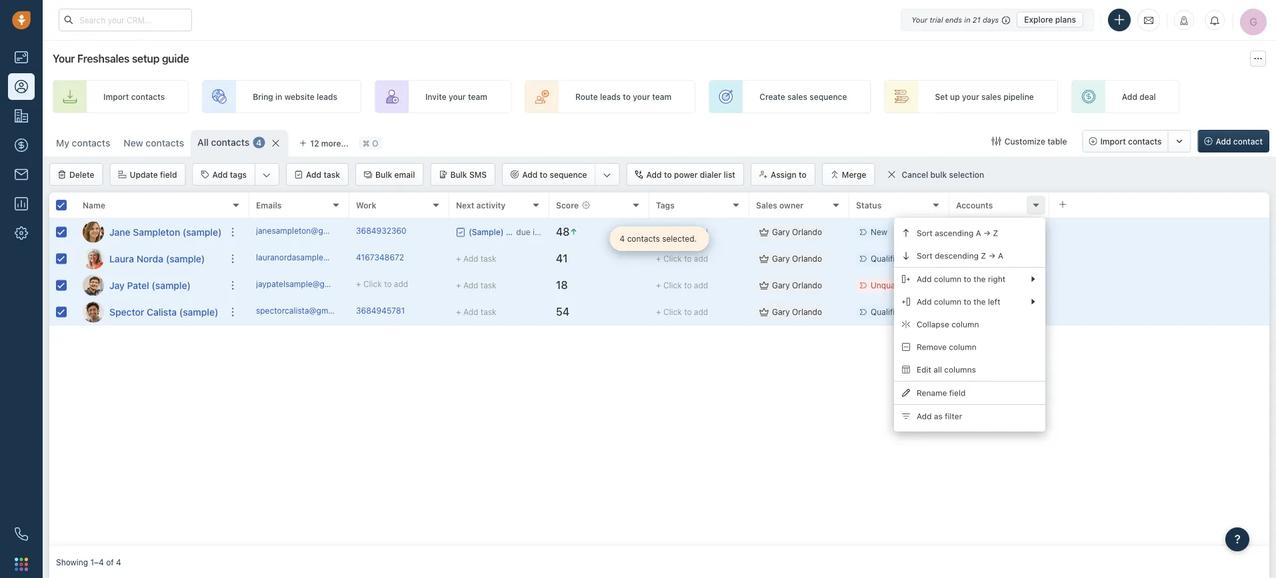 Task type: locate. For each thing, give the bounding box(es) containing it.
set
[[935, 92, 948, 101]]

email image
[[1144, 15, 1154, 26]]

j image
[[83, 222, 104, 243], [83, 275, 104, 296]]

sampleton
[[133, 227, 180, 238]]

your
[[449, 92, 466, 101], [633, 92, 650, 101], [962, 92, 979, 101]]

field down columns
[[949, 389, 966, 398]]

sort ascending a → z
[[917, 229, 998, 238]]

4 right of
[[116, 558, 121, 567]]

0 vertical spatial + add task
[[456, 254, 496, 264]]

sort left the descending
[[917, 251, 933, 261]]

team
[[468, 92, 487, 101], [652, 92, 672, 101]]

add to sequence group
[[502, 163, 620, 186]]

z up acme inc (sample)
[[993, 229, 998, 238]]

jay patel (sample)
[[109, 280, 191, 291]]

contacts down deal
[[1128, 137, 1162, 146]]

0 horizontal spatial field
[[160, 170, 177, 179]]

3 + add task from the top
[[456, 308, 496, 317]]

patel
[[127, 280, 149, 291]]

1 horizontal spatial z
[[993, 229, 998, 238]]

j image left jay
[[83, 275, 104, 296]]

add inside button
[[647, 170, 662, 179]]

add deal link
[[1072, 80, 1180, 113]]

the left right
[[974, 275, 986, 284]]

add inside "button"
[[306, 170, 322, 179]]

4 cell from the top
[[1050, 299, 1270, 325]]

add for add column to the left
[[917, 297, 932, 307]]

your for your trial ends in 21 days
[[912, 15, 928, 24]]

a
[[976, 229, 981, 238], [998, 251, 1004, 261]]

techcave (sample)
[[956, 308, 1027, 317]]

0 horizontal spatial a
[[976, 229, 981, 238]]

all contacts 4
[[197, 137, 262, 148]]

lauranordasample@gmail.com link
[[256, 252, 369, 266]]

1 horizontal spatial your
[[912, 15, 928, 24]]

your left freshsales
[[53, 52, 75, 65]]

e corp (sample)
[[956, 281, 1017, 290]]

angle down image right add to sequence
[[603, 169, 611, 182]]

import contacts down add deal link
[[1101, 137, 1162, 146]]

2 vertical spatial container_wx8msf4aqz5i3rn1 image
[[760, 308, 769, 317]]

bulk
[[375, 170, 392, 179], [450, 170, 467, 179]]

field right update
[[160, 170, 177, 179]]

to
[[623, 92, 631, 101], [540, 170, 548, 179], [664, 170, 672, 179], [799, 170, 807, 179], [684, 228, 692, 237], [684, 254, 692, 264], [964, 275, 971, 284], [384, 280, 392, 289], [684, 281, 692, 290], [964, 297, 971, 307], [684, 308, 692, 317]]

sort inside menu item
[[917, 251, 933, 261]]

4 + click to add from the top
[[656, 308, 708, 317]]

sequence inside button
[[550, 170, 587, 179]]

import contacts inside "import contacts" 'link'
[[103, 92, 165, 101]]

2 orlando from the top
[[792, 254, 822, 264]]

column for add column to the right
[[934, 275, 962, 284]]

0 horizontal spatial new
[[124, 138, 143, 149]]

add for 54
[[694, 308, 708, 317]]

angle down image for add tags
[[263, 169, 271, 182]]

0 vertical spatial new
[[124, 138, 143, 149]]

1 horizontal spatial 4
[[256, 138, 262, 147]]

1 horizontal spatial sequence
[[810, 92, 847, 101]]

2 + add task from the top
[[456, 281, 496, 290]]

1 vertical spatial a
[[998, 251, 1004, 261]]

column for add column to the left
[[934, 297, 962, 307]]

1 vertical spatial + add task
[[456, 281, 496, 290]]

jane
[[109, 227, 130, 238]]

→ for z
[[984, 229, 991, 238]]

1 horizontal spatial import
[[1101, 137, 1126, 146]]

3684945781
[[356, 306, 405, 316]]

0 vertical spatial a
[[976, 229, 981, 238]]

1 vertical spatial sort
[[917, 251, 933, 261]]

press space to deselect this row. row containing 41
[[249, 246, 1270, 273]]

1 horizontal spatial a
[[998, 251, 1004, 261]]

rename field
[[917, 389, 966, 398]]

qualified
[[871, 254, 905, 264], [871, 308, 905, 317]]

new up update
[[124, 138, 143, 149]]

menu
[[894, 218, 1046, 432]]

3 cell from the top
[[1050, 273, 1270, 299]]

sort inside menu item
[[917, 229, 933, 238]]

2 bulk from the left
[[450, 170, 467, 179]]

3 your from the left
[[962, 92, 979, 101]]

assign
[[771, 170, 797, 179]]

add inside "group"
[[212, 170, 228, 179]]

1 vertical spatial import contacts
[[1101, 137, 1162, 146]]

1 horizontal spatial team
[[652, 92, 672, 101]]

4 orlando from the top
[[792, 308, 822, 317]]

0 vertical spatial j image
[[83, 222, 104, 243]]

field inside menu item
[[949, 389, 966, 398]]

2 vertical spatial + add task
[[456, 308, 496, 317]]

all
[[197, 137, 209, 148]]

0 horizontal spatial in
[[275, 92, 282, 101]]

emails
[[256, 201, 282, 210]]

contacts
[[131, 92, 165, 101], [1128, 137, 1162, 146], [211, 137, 250, 148], [72, 138, 110, 149], [146, 138, 184, 149], [627, 234, 660, 244]]

2 leads from the left
[[600, 92, 621, 101]]

0 horizontal spatial sales
[[788, 92, 808, 101]]

1 horizontal spatial bulk
[[450, 170, 467, 179]]

(sample) for jane sampleton (sample)
[[183, 227, 222, 238]]

phone image
[[15, 528, 28, 541]]

press space to deselect this row. row containing jane sampleton (sample)
[[49, 219, 249, 246]]

contacts left selected.
[[627, 234, 660, 244]]

sort for sort descending z → a
[[917, 251, 933, 261]]

z inside menu item
[[993, 229, 998, 238]]

(sample) up "spector calista (sample)"
[[152, 280, 191, 291]]

angle down image inside "add tags" "group"
[[263, 169, 271, 182]]

press space to deselect this row. row containing laura norda (sample)
[[49, 246, 249, 273]]

owner
[[780, 201, 804, 210]]

leads right route
[[600, 92, 621, 101]]

1 horizontal spatial import contacts
[[1101, 137, 1162, 146]]

sort ascending a → z menu item
[[894, 222, 1046, 245]]

0 horizontal spatial z
[[981, 251, 986, 261]]

column down the descending
[[934, 275, 962, 284]]

1 the from the top
[[974, 275, 986, 284]]

cancel
[[902, 170, 928, 180]]

0 vertical spatial the
[[974, 275, 986, 284]]

0 vertical spatial sequence
[[810, 92, 847, 101]]

1 row group from the left
[[49, 219, 249, 326]]

column down the "e"
[[934, 297, 962, 307]]

1 vertical spatial →
[[989, 251, 996, 261]]

create
[[760, 92, 785, 101]]

2 gary from the top
[[772, 254, 790, 264]]

more...
[[321, 139, 349, 148]]

in left 21
[[964, 15, 971, 24]]

import down your freshsales setup guide
[[103, 92, 129, 101]]

4 right the all contacts link
[[256, 138, 262, 147]]

your left trial
[[912, 15, 928, 24]]

widgetz.io (sample) link
[[956, 228, 1032, 237]]

grid
[[49, 191, 1270, 547]]

1 vertical spatial import
[[1101, 137, 1126, 146]]

1 j image from the top
[[83, 222, 104, 243]]

import down add deal link
[[1101, 137, 1126, 146]]

column up columns
[[949, 343, 977, 352]]

2 horizontal spatial your
[[962, 92, 979, 101]]

+ click to add
[[656, 228, 708, 237], [656, 254, 708, 264], [656, 281, 708, 290], [656, 308, 708, 317]]

0 horizontal spatial team
[[468, 92, 487, 101]]

new inside press space to deselect this row. row
[[871, 228, 888, 237]]

2 horizontal spatial 4
[[620, 234, 625, 244]]

container_wx8msf4aqz5i3rn1 image for 54
[[760, 308, 769, 317]]

0 horizontal spatial import contacts
[[103, 92, 165, 101]]

3 gary orlando from the top
[[772, 281, 822, 290]]

2 cell from the top
[[1050, 246, 1270, 272]]

(sample) inside jay patel (sample) link
[[152, 280, 191, 291]]

1 vertical spatial container_wx8msf4aqz5i3rn1 image
[[760, 254, 769, 264]]

+ add task for 41
[[456, 254, 496, 264]]

3 + click to add from the top
[[656, 281, 708, 290]]

1 vertical spatial the
[[974, 297, 986, 307]]

(sample) inside jane sampleton (sample) 'link'
[[183, 227, 222, 238]]

0 vertical spatial import
[[103, 92, 129, 101]]

a inside menu item
[[976, 229, 981, 238]]

1 vertical spatial j image
[[83, 275, 104, 296]]

angle down image inside add to sequence group
[[603, 169, 611, 182]]

1 horizontal spatial angle down image
[[603, 169, 611, 182]]

j image for jane sampleton (sample)
[[83, 222, 104, 243]]

2 gary orlando from the top
[[772, 254, 822, 264]]

(sample) inside laura norda (sample) link
[[166, 253, 205, 264]]

field inside button
[[160, 170, 177, 179]]

gary for 18
[[772, 281, 790, 290]]

techcave
[[956, 308, 992, 317]]

(sample) right sampleton
[[183, 227, 222, 238]]

container_wx8msf4aqz5i3rn1 image
[[887, 170, 897, 179], [760, 254, 769, 264], [760, 308, 769, 317]]

1 vertical spatial sequence
[[550, 170, 587, 179]]

2 sort from the top
[[917, 251, 933, 261]]

janesampleton@gmail.com 3684932360
[[256, 226, 407, 236]]

gary orlando for 41
[[772, 254, 822, 264]]

import for "import contacts" 'link'
[[103, 92, 129, 101]]

0 vertical spatial 4
[[256, 138, 262, 147]]

0 vertical spatial sort
[[917, 229, 933, 238]]

add for add tags
[[212, 170, 228, 179]]

angle down image
[[263, 169, 271, 182], [603, 169, 611, 182]]

(sample) right calista
[[179, 307, 218, 318]]

container_wx8msf4aqz5i3rn1 image
[[992, 137, 1001, 146], [456, 228, 465, 237], [760, 228, 769, 237], [760, 281, 769, 290]]

0 vertical spatial z
[[993, 229, 998, 238]]

1 sort from the top
[[917, 229, 933, 238]]

plans
[[1055, 15, 1076, 24]]

orlando
[[792, 228, 822, 237], [792, 254, 822, 264], [792, 281, 822, 290], [792, 308, 822, 317]]

2 the from the top
[[974, 297, 986, 307]]

0 vertical spatial field
[[160, 170, 177, 179]]

→ inside menu item
[[989, 251, 996, 261]]

2 vertical spatial 4
[[116, 558, 121, 567]]

column for remove column
[[949, 343, 977, 352]]

all
[[934, 365, 942, 375]]

bulk sms
[[450, 170, 487, 179]]

my contacts
[[56, 138, 110, 149]]

1 vertical spatial field
[[949, 389, 966, 398]]

0 vertical spatial qualified
[[871, 254, 905, 264]]

sales inside "link"
[[788, 92, 808, 101]]

3 gary from the top
[[772, 281, 790, 290]]

0 vertical spatial your
[[912, 15, 928, 24]]

contacts right all at the left top
[[211, 137, 250, 148]]

4 gary orlando from the top
[[772, 308, 822, 317]]

sequence up score
[[550, 170, 587, 179]]

j image for jay patel (sample)
[[83, 275, 104, 296]]

create sales sequence
[[760, 92, 847, 101]]

1 vertical spatial qualified
[[871, 308, 905, 317]]

add inside button
[[522, 170, 538, 179]]

(sample) down left
[[994, 308, 1027, 317]]

container_wx8msf4aqz5i3rn1 image for 41
[[760, 254, 769, 264]]

explore plans link
[[1017, 12, 1084, 28]]

a inside menu item
[[998, 251, 1004, 261]]

new contacts button
[[117, 130, 191, 157], [124, 138, 184, 149]]

qualified down unqualified
[[871, 308, 905, 317]]

new down status
[[871, 228, 888, 237]]

(sample) for acme inc (sample)
[[993, 254, 1026, 264]]

add inside menu item
[[917, 412, 932, 421]]

1 vertical spatial z
[[981, 251, 986, 261]]

my contacts button
[[49, 130, 117, 157], [56, 138, 110, 149]]

sequence
[[810, 92, 847, 101], [550, 170, 587, 179]]

→ up inc on the top right of the page
[[984, 229, 991, 238]]

cell for 54
[[1050, 299, 1270, 325]]

1 angle down image from the left
[[263, 169, 271, 182]]

the
[[974, 275, 986, 284], [974, 297, 986, 307]]

1 qualified from the top
[[871, 254, 905, 264]]

1 sales from the left
[[788, 92, 808, 101]]

Search your CRM... text field
[[59, 9, 192, 31]]

4 gary from the top
[[772, 308, 790, 317]]

cell
[[1050, 219, 1270, 245], [1050, 246, 1270, 272], [1050, 273, 1270, 299], [1050, 299, 1270, 325]]

import contacts down 'setup' at the top left
[[103, 92, 165, 101]]

add for add task
[[306, 170, 322, 179]]

sequence right create
[[810, 92, 847, 101]]

→ down widgetz.io (sample)
[[989, 251, 996, 261]]

your right route
[[633, 92, 650, 101]]

sequence inside "link"
[[810, 92, 847, 101]]

rename
[[917, 389, 947, 398]]

1 leads from the left
[[317, 92, 337, 101]]

freshworks switcher image
[[15, 558, 28, 572]]

gary for 54
[[772, 308, 790, 317]]

new for new contacts
[[124, 138, 143, 149]]

+ add task for 18
[[456, 281, 496, 290]]

(sample) up left
[[984, 281, 1017, 290]]

4 left selected.
[[620, 234, 625, 244]]

spectorcalista@gmail.com
[[256, 306, 355, 316]]

next activity
[[456, 201, 506, 210]]

0 horizontal spatial leads
[[317, 92, 337, 101]]

bulk left email
[[375, 170, 392, 179]]

qualified for 54
[[871, 308, 905, 317]]

your trial ends in 21 days
[[912, 15, 999, 24]]

your right the up
[[962, 92, 979, 101]]

1 bulk from the left
[[375, 170, 392, 179]]

1 cell from the top
[[1050, 219, 1270, 245]]

0 vertical spatial import contacts
[[103, 92, 165, 101]]

sales left pipeline
[[982, 92, 1002, 101]]

name
[[83, 201, 105, 210]]

qualified up unqualified
[[871, 254, 905, 264]]

qualified for 41
[[871, 254, 905, 264]]

press space to deselect this row. row containing 48
[[249, 219, 1270, 246]]

cancel bulk selection
[[902, 170, 984, 180]]

inc
[[980, 254, 991, 264]]

1 orlando from the top
[[792, 228, 822, 237]]

2 angle down image from the left
[[603, 169, 611, 182]]

import inside "import contacts" 'link'
[[103, 92, 129, 101]]

0 horizontal spatial sequence
[[550, 170, 587, 179]]

0 vertical spatial in
[[964, 15, 971, 24]]

2 row group from the left
[[249, 219, 1270, 326]]

add to sequence
[[522, 170, 587, 179]]

your right invite
[[449, 92, 466, 101]]

row group containing jane sampleton (sample)
[[49, 219, 249, 326]]

3 orlando from the top
[[792, 281, 822, 290]]

leads right website
[[317, 92, 337, 101]]

→
[[984, 229, 991, 238], [989, 251, 996, 261]]

1 horizontal spatial leads
[[600, 92, 621, 101]]

route leads to your team
[[575, 92, 672, 101]]

sort for sort ascending a → z
[[917, 229, 933, 238]]

techcave (sample) link
[[956, 308, 1027, 317]]

1 horizontal spatial sales
[[982, 92, 1002, 101]]

1 vertical spatial your
[[53, 52, 75, 65]]

z right acme
[[981, 251, 986, 261]]

0 vertical spatial →
[[984, 229, 991, 238]]

1 horizontal spatial your
[[633, 92, 650, 101]]

2 qualified from the top
[[871, 308, 905, 317]]

1 + add task from the top
[[456, 254, 496, 264]]

import contacts for "import contacts" button
[[1101, 137, 1162, 146]]

phone element
[[8, 521, 35, 548]]

laura norda (sample)
[[109, 253, 205, 264]]

bulk left sms
[[450, 170, 467, 179]]

sort left ascending
[[917, 229, 933, 238]]

score
[[556, 201, 579, 210]]

j image left the jane
[[83, 222, 104, 243]]

0 horizontal spatial angle down image
[[263, 169, 271, 182]]

e
[[956, 281, 961, 290]]

leads inside "link"
[[317, 92, 337, 101]]

2 + click to add from the top
[[656, 254, 708, 264]]

angle down image right tags
[[263, 169, 271, 182]]

invite
[[425, 92, 447, 101]]

click for 54
[[663, 308, 682, 317]]

my
[[56, 138, 69, 149]]

sort descending z → a
[[917, 251, 1004, 261]]

0 horizontal spatial your
[[53, 52, 75, 65]]

column down techcave
[[952, 320, 979, 329]]

0 horizontal spatial import
[[103, 92, 129, 101]]

1 horizontal spatial field
[[949, 389, 966, 398]]

add for add column to the right
[[917, 275, 932, 284]]

+
[[656, 228, 661, 237], [656, 254, 661, 264], [456, 254, 461, 264], [356, 280, 361, 289], [656, 281, 661, 290], [456, 281, 461, 290], [656, 308, 661, 317], [456, 308, 461, 317]]

add
[[694, 228, 708, 237], [694, 254, 708, 264], [394, 280, 408, 289], [694, 281, 708, 290], [694, 308, 708, 317]]

contacts down 'setup' at the top left
[[131, 92, 165, 101]]

row group
[[49, 219, 249, 326], [249, 219, 1270, 326]]

2 j image from the top
[[83, 275, 104, 296]]

customize table
[[1005, 137, 1067, 146]]

1 vertical spatial in
[[275, 92, 282, 101]]

sales right create
[[788, 92, 808, 101]]

in right bring
[[275, 92, 282, 101]]

1 vertical spatial new
[[871, 228, 888, 237]]

(sample) up right
[[993, 254, 1026, 264]]

the up techcave
[[974, 297, 986, 307]]

0 horizontal spatial your
[[449, 92, 466, 101]]

0 horizontal spatial bulk
[[375, 170, 392, 179]]

(sample) inside spector calista (sample) link
[[179, 307, 218, 318]]

spector calista (sample) link
[[109, 306, 218, 319]]

3684932360
[[356, 226, 407, 236]]

18
[[556, 279, 568, 292]]

your for your freshsales setup guide
[[53, 52, 75, 65]]

(sample) down jane sampleton (sample) 'link' at the top of the page
[[166, 253, 205, 264]]

1 horizontal spatial new
[[871, 228, 888, 237]]

widgetz.io (sample)
[[956, 228, 1032, 237]]

field for update field
[[160, 170, 177, 179]]

1 vertical spatial 4
[[620, 234, 625, 244]]

contacts inside button
[[1128, 137, 1162, 146]]

menu containing sort ascending a → z
[[894, 218, 1046, 432]]

import inside "import contacts" button
[[1101, 137, 1126, 146]]

1 gary orlando from the top
[[772, 228, 822, 237]]

→ inside menu item
[[984, 229, 991, 238]]

up
[[950, 92, 960, 101]]

import contacts inside "import contacts" button
[[1101, 137, 1162, 146]]

press space to deselect this row. row
[[49, 219, 249, 246], [249, 219, 1270, 246], [49, 246, 249, 273], [249, 246, 1270, 273], [49, 273, 249, 299], [249, 273, 1270, 299], [49, 299, 249, 326], [249, 299, 1270, 326]]



Task type: vqa. For each thing, say whether or not it's contained in the screenshot.
18
yes



Task type: describe. For each thing, give the bounding box(es) containing it.
table
[[1048, 137, 1067, 146]]

to inside button
[[664, 170, 672, 179]]

+ click to add for 54
[[656, 308, 708, 317]]

add for add contact
[[1216, 137, 1231, 146]]

click for 18
[[663, 281, 682, 290]]

update field button
[[110, 163, 186, 186]]

s image
[[83, 302, 104, 323]]

the for left
[[974, 297, 986, 307]]

bring in website leads
[[253, 92, 337, 101]]

explore plans
[[1024, 15, 1076, 24]]

12 more... button
[[292, 134, 356, 153]]

bring
[[253, 92, 273, 101]]

bulk email button
[[355, 163, 424, 186]]

bulk
[[931, 170, 947, 180]]

add for 41
[[694, 254, 708, 264]]

z inside menu item
[[981, 251, 986, 261]]

1 gary from the top
[[772, 228, 790, 237]]

sales
[[756, 201, 777, 210]]

invite your team
[[425, 92, 487, 101]]

bulk for bulk email
[[375, 170, 392, 179]]

⌘ o
[[363, 139, 378, 148]]

collapse column menu item
[[894, 313, 1046, 336]]

press space to deselect this row. row containing 54
[[249, 299, 1270, 326]]

contacts up update field
[[146, 138, 184, 149]]

4167348672
[[356, 253, 404, 262]]

acme inc (sample) link
[[956, 254, 1026, 264]]

l image
[[83, 248, 104, 270]]

acme
[[956, 254, 977, 264]]

add for add to power dialer list
[[647, 170, 662, 179]]

add tags group
[[192, 163, 279, 186]]

contacts right my
[[72, 138, 110, 149]]

delete
[[69, 170, 94, 179]]

descending
[[935, 251, 979, 261]]

jaypatelsample@gmail.com + click to add
[[256, 280, 408, 289]]

add task
[[306, 170, 340, 179]]

status
[[856, 201, 882, 210]]

invite your team link
[[375, 80, 511, 113]]

name row
[[49, 193, 249, 219]]

+ click to add for 18
[[656, 281, 708, 290]]

left
[[988, 297, 1001, 307]]

spector
[[109, 307, 144, 318]]

sequence for add to sequence
[[550, 170, 587, 179]]

12
[[310, 139, 319, 148]]

1 + click to add from the top
[[656, 228, 708, 237]]

import contacts button
[[1083, 130, 1169, 153]]

add tags
[[212, 170, 247, 179]]

add to power dialer list button
[[627, 163, 744, 186]]

column for collapse column
[[952, 320, 979, 329]]

cell for 41
[[1050, 246, 1270, 272]]

54
[[556, 306, 570, 318]]

trial
[[930, 15, 943, 24]]

jay
[[109, 280, 125, 291]]

add to power dialer list
[[647, 170, 735, 179]]

to inside button
[[540, 170, 548, 179]]

import for "import contacts" button
[[1101, 137, 1126, 146]]

guide
[[162, 52, 189, 65]]

showing
[[56, 558, 88, 567]]

48
[[556, 226, 570, 238]]

sequence for create sales sequence
[[810, 92, 847, 101]]

add task button
[[286, 163, 349, 186]]

new for new
[[871, 228, 888, 237]]

add for add deal
[[1122, 92, 1138, 101]]

gary for 41
[[772, 254, 790, 264]]

create sales sequence link
[[709, 80, 871, 113]]

all contacts link
[[197, 136, 250, 149]]

⌘
[[363, 139, 370, 148]]

website
[[285, 92, 315, 101]]

corp
[[963, 281, 982, 290]]

(sample) for e corp (sample)
[[984, 281, 1017, 290]]

bulk for bulk sms
[[450, 170, 467, 179]]

edit all columns
[[917, 365, 976, 375]]

1 team from the left
[[468, 92, 487, 101]]

0 horizontal spatial 4
[[116, 558, 121, 567]]

remove column menu item
[[894, 336, 1046, 359]]

gary orlando for 54
[[772, 308, 822, 317]]

→ for a
[[989, 251, 996, 261]]

your freshsales setup guide
[[53, 52, 189, 65]]

contacts inside 'link'
[[131, 92, 165, 101]]

orlando for 54
[[792, 308, 822, 317]]

field for rename field
[[949, 389, 966, 398]]

route leads to your team link
[[525, 80, 696, 113]]

name column header
[[76, 193, 249, 219]]

12 more...
[[310, 139, 349, 148]]

press space to deselect this row. row containing 18
[[249, 273, 1270, 299]]

add for add to sequence
[[522, 170, 538, 179]]

spectorcalista@gmail.com link
[[256, 305, 355, 320]]

0 vertical spatial container_wx8msf4aqz5i3rn1 image
[[887, 170, 897, 179]]

add column to the right
[[917, 275, 1006, 284]]

+ click to add for 41
[[656, 254, 708, 264]]

assign to
[[771, 170, 807, 179]]

gary orlando for 18
[[772, 281, 822, 290]]

add as filter
[[917, 412, 962, 421]]

edit all columns menu item
[[894, 359, 1046, 381]]

to inside button
[[799, 170, 807, 179]]

update field
[[130, 170, 177, 179]]

tags
[[656, 201, 675, 210]]

janesampleton@gmail.com link
[[256, 225, 357, 239]]

press space to deselect this row. row containing jay patel (sample)
[[49, 273, 249, 299]]

selected.
[[662, 234, 697, 244]]

ascending
[[935, 229, 974, 238]]

the for right
[[974, 275, 986, 284]]

row group containing 48
[[249, 219, 1270, 326]]

cell for 18
[[1050, 273, 1270, 299]]

in inside bring in website leads "link"
[[275, 92, 282, 101]]

tags
[[230, 170, 247, 179]]

acme inc (sample)
[[956, 254, 1026, 264]]

task for 18
[[481, 281, 496, 290]]

laura norda (sample) link
[[109, 252, 205, 266]]

orlando for 41
[[792, 254, 822, 264]]

contact
[[1234, 137, 1263, 146]]

customize table button
[[983, 130, 1076, 153]]

add as filter menu item
[[894, 405, 1046, 428]]

click for 41
[[663, 254, 682, 264]]

press space to deselect this row. row containing spector calista (sample)
[[49, 299, 249, 326]]

set up your sales pipeline link
[[884, 80, 1058, 113]]

sort descending z → a menu item
[[894, 245, 1046, 267]]

add contact
[[1216, 137, 1263, 146]]

jay patel (sample) link
[[109, 279, 191, 292]]

4167348672 link
[[356, 252, 404, 266]]

2 your from the left
[[633, 92, 650, 101]]

4 inside all contacts 4
[[256, 138, 262, 147]]

rename field menu item
[[894, 382, 1046, 405]]

add for 18
[[694, 281, 708, 290]]

3684945781 link
[[356, 305, 405, 320]]

task for 41
[[481, 254, 496, 264]]

delete button
[[49, 163, 103, 186]]

angle down image for add to sequence
[[603, 169, 611, 182]]

remove
[[917, 343, 947, 352]]

(sample) for laura norda (sample)
[[166, 253, 205, 264]]

+ add task for 54
[[456, 308, 496, 317]]

container_wx8msf4aqz5i3rn1 image inside the customize table button
[[992, 137, 1001, 146]]

task for 54
[[481, 308, 496, 317]]

2 sales from the left
[[982, 92, 1002, 101]]

filter
[[945, 412, 962, 421]]

remove column
[[917, 343, 977, 352]]

3684932360 link
[[356, 225, 407, 239]]

merge button
[[822, 163, 875, 186]]

as
[[934, 412, 943, 421]]

unqualified
[[871, 281, 914, 290]]

1 horizontal spatial in
[[964, 15, 971, 24]]

next
[[456, 201, 474, 210]]

add for add as filter
[[917, 412, 932, 421]]

bring in website leads link
[[202, 80, 361, 113]]

norda
[[137, 253, 163, 264]]

accounts
[[956, 201, 993, 210]]

(sample) for jay patel (sample)
[[152, 280, 191, 291]]

orlando for 18
[[792, 281, 822, 290]]

power
[[674, 170, 698, 179]]

janesampleton@gmail.com
[[256, 226, 357, 236]]

import contacts group
[[1083, 130, 1191, 153]]

1 your from the left
[[449, 92, 466, 101]]

lauranordasample@gmail.com
[[256, 253, 369, 262]]

2 team from the left
[[652, 92, 672, 101]]

import contacts for "import contacts" 'link'
[[103, 92, 165, 101]]

task inside add task "button"
[[324, 170, 340, 179]]

columns
[[944, 365, 976, 375]]

sales owner
[[756, 201, 804, 210]]

work
[[356, 201, 376, 210]]

import contacts link
[[53, 80, 189, 113]]

route
[[575, 92, 598, 101]]

edit
[[917, 365, 931, 375]]

(sample) up acme inc (sample)
[[999, 228, 1032, 237]]

(sample) for spector calista (sample)
[[179, 307, 218, 318]]

grid containing 48
[[49, 191, 1270, 547]]

jaypatelsample@gmail.com
[[256, 280, 358, 289]]



